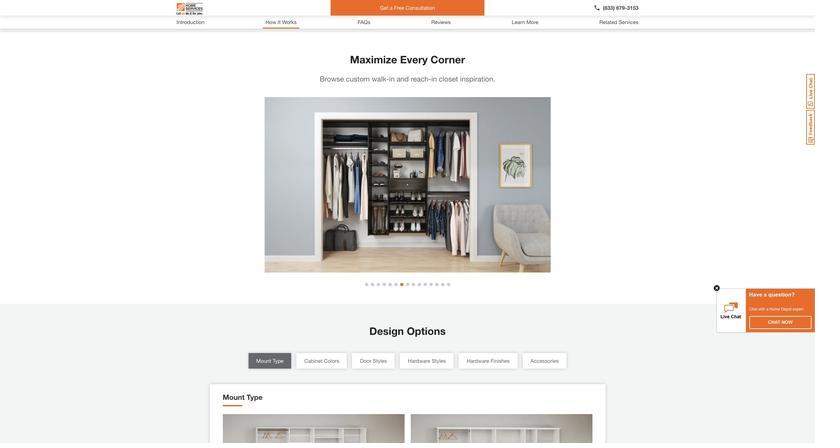 Task type: locate. For each thing, give the bounding box(es) containing it.
it
[[278, 19, 281, 25]]

0 horizontal spatial mount
[[223, 394, 245, 402]]

maximize every corner
[[350, 53, 465, 66]]

chat now
[[768, 320, 793, 325]]

design
[[369, 326, 404, 338]]

question?
[[768, 292, 795, 298]]

1 horizontal spatial hardware
[[467, 358, 489, 365]]

related services
[[599, 19, 639, 25]]

colors
[[324, 358, 339, 365]]

a
[[390, 5, 393, 11], [764, 292, 767, 298], [766, 307, 769, 312]]

and
[[397, 75, 409, 83]]

1 vertical spatial type
[[247, 394, 263, 402]]

chat
[[749, 307, 757, 312]]

faqs
[[358, 19, 370, 25]]

(833)
[[603, 5, 615, 11]]

hardware down options at bottom
[[408, 358, 430, 365]]

cabinet colors
[[304, 358, 339, 365]]

options
[[407, 326, 446, 338]]

mount inside mount type button
[[256, 358, 271, 365]]

1 horizontal spatial styles
[[432, 358, 446, 365]]

1 horizontal spatial type
[[273, 358, 284, 365]]

styles right door
[[373, 358, 387, 365]]

0 horizontal spatial hardware
[[408, 358, 430, 365]]

1 vertical spatial mount
[[223, 394, 245, 402]]

0 vertical spatial type
[[273, 358, 284, 365]]

0 vertical spatial mount type
[[256, 358, 284, 365]]

learn
[[512, 19, 525, 25]]

hardware for hardware styles
[[408, 358, 430, 365]]

learn more
[[512, 19, 538, 25]]

design options
[[369, 326, 446, 338]]

expert.
[[793, 307, 805, 312]]

depot
[[781, 307, 792, 312]]

introduction
[[177, 19, 204, 25]]

works
[[282, 19, 297, 25]]

a right the with
[[766, 307, 769, 312]]

3153
[[627, 5, 639, 11]]

2 styles from the left
[[432, 358, 446, 365]]

browse
[[320, 75, 344, 83]]

(833) 679-3153
[[603, 5, 639, 11]]

a inside "button"
[[390, 5, 393, 11]]

0 horizontal spatial type
[[247, 394, 263, 402]]

chat
[[768, 320, 780, 325]]

1 in from the left
[[389, 75, 395, 83]]

have
[[749, 292, 762, 298]]

corner
[[431, 53, 465, 66]]

679-
[[616, 5, 627, 11]]

0 horizontal spatial in
[[389, 75, 395, 83]]

with
[[758, 307, 765, 312]]

(833) 679-3153 link
[[594, 4, 639, 12]]

hardware
[[408, 358, 430, 365], [467, 358, 489, 365]]

1 styles from the left
[[373, 358, 387, 365]]

a for free
[[390, 5, 393, 11]]

get
[[380, 5, 388, 11]]

custom
[[346, 75, 370, 83]]

1 horizontal spatial in
[[431, 75, 437, 83]]

1 vertical spatial a
[[764, 292, 767, 298]]

styles
[[373, 358, 387, 365], [432, 358, 446, 365]]

accessories button
[[523, 354, 567, 369]]

styles down options at bottom
[[432, 358, 446, 365]]

hardware left finishes
[[467, 358, 489, 365]]

0 horizontal spatial styles
[[373, 358, 387, 365]]

a right get
[[390, 5, 393, 11]]

cabinet
[[304, 358, 323, 365]]

reach-
[[411, 75, 431, 83]]

hardware finishes button
[[459, 354, 518, 369]]

type
[[273, 358, 284, 365], [247, 394, 263, 402]]

in left closet
[[431, 75, 437, 83]]

a right have
[[764, 292, 767, 298]]

2 hardware from the left
[[467, 358, 489, 365]]

browse custom walk-in and reach-in closet inspiration.
[[320, 75, 495, 83]]

0 vertical spatial a
[[390, 5, 393, 11]]

1 horizontal spatial mount
[[256, 358, 271, 365]]

1 vertical spatial mount type
[[223, 394, 263, 402]]

0 vertical spatial mount
[[256, 358, 271, 365]]

1 hardware from the left
[[408, 358, 430, 365]]

mount
[[256, 358, 271, 365], [223, 394, 245, 402]]

mount type
[[256, 358, 284, 365], [223, 394, 263, 402]]

closet organization image
[[177, 0, 339, 17]]

door styles button
[[352, 354, 395, 369]]

do it for you logo image
[[177, 0, 203, 18]]

free
[[394, 5, 404, 11]]

in left "and"
[[389, 75, 395, 83]]

in
[[389, 75, 395, 83], [431, 75, 437, 83]]



Task type: vqa. For each thing, say whether or not it's contained in the screenshot.
Every
yes



Task type: describe. For each thing, give the bounding box(es) containing it.
closet
[[439, 75, 458, 83]]

hardware styles button
[[400, 354, 454, 369]]

every
[[400, 53, 428, 66]]

inspiration.
[[460, 75, 495, 83]]

get a free consultation button
[[331, 0, 485, 16]]

finishes
[[491, 358, 510, 365]]

2 vertical spatial a
[[766, 307, 769, 312]]

chat with a home depot expert.
[[749, 307, 805, 312]]

hardware finishes
[[467, 358, 510, 365]]

type inside mount type button
[[273, 358, 284, 365]]

home
[[770, 307, 780, 312]]

feedback link image
[[806, 110, 815, 145]]

reviews
[[431, 19, 451, 25]]

hardware for hardware finishes
[[467, 358, 489, 365]]

hardware styles
[[408, 358, 446, 365]]

styles for door styles
[[373, 358, 387, 365]]

have a question?
[[749, 292, 795, 298]]

consultation
[[406, 5, 435, 11]]

infopod - mount type - image image
[[223, 415, 592, 444]]

related
[[599, 19, 617, 25]]

2 in from the left
[[431, 75, 437, 83]]

more
[[526, 19, 538, 25]]

how
[[265, 19, 276, 25]]

how it works
[[265, 19, 297, 25]]

chat now link
[[750, 317, 811, 329]]

a for question?
[[764, 292, 767, 298]]

styles for hardware styles
[[432, 358, 446, 365]]

door
[[360, 358, 371, 365]]

accessories
[[531, 358, 559, 365]]

walk-
[[372, 75, 389, 83]]

mount type inside mount type button
[[256, 358, 284, 365]]

mount type button
[[248, 354, 291, 369]]

gallery 9 desktop image
[[210, 97, 605, 273]]

maximize
[[350, 53, 397, 66]]

services
[[619, 19, 639, 25]]

live chat image
[[806, 74, 815, 109]]

door styles
[[360, 358, 387, 365]]

now
[[782, 320, 793, 325]]

cabinet colors button
[[297, 354, 347, 369]]

get a free consultation
[[380, 5, 435, 11]]



